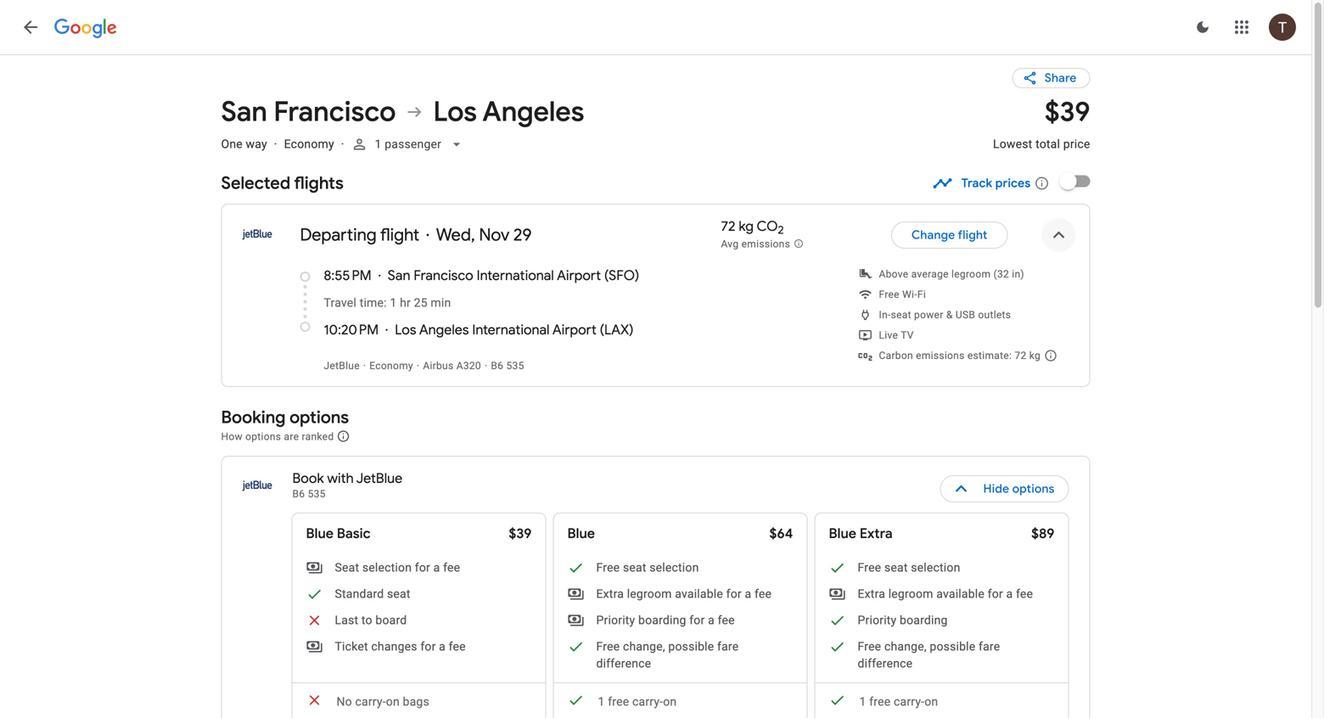 Task type: describe. For each thing, give the bounding box(es) containing it.
free left wi-
[[879, 289, 900, 301]]

go back image
[[20, 17, 41, 37]]

changes
[[371, 640, 418, 654]]

extra legroom available for a fee for blue extra
[[858, 587, 1034, 601]]

blue extra
[[829, 525, 893, 543]]

 image for  icon to the left
[[341, 137, 344, 151]]

1 passenger button
[[344, 124, 472, 165]]

wi-
[[903, 289, 918, 301]]

outlets
[[979, 309, 1012, 321]]

a320
[[457, 360, 481, 372]]

39 us dollars element
[[1045, 95, 1091, 130]]

co
[[757, 218, 778, 235]]

(sfo)
[[605, 267, 640, 284]]

to
[[362, 614, 373, 628]]

change flight button
[[892, 215, 1008, 256]]

1 inside popup button
[[375, 137, 382, 151]]

power
[[915, 309, 944, 321]]

flight for departing flight
[[380, 224, 420, 246]]

Arrival time: 10:20 PM. text field
[[324, 321, 379, 339]]

&
[[947, 309, 953, 321]]

options for hide
[[1013, 482, 1055, 497]]

boarding for blue extra
[[900, 614, 948, 628]]

10:20 pm
[[324, 321, 379, 339]]

live tv
[[879, 330, 914, 341]]

one
[[221, 137, 243, 151]]

2 horizontal spatial legroom
[[952, 268, 991, 280]]

flights
[[294, 172, 344, 194]]

free up priority boarding for a fee
[[597, 561, 620, 575]]

San Francisco to Los Angeles text field
[[221, 95, 973, 130]]

tv
[[901, 330, 914, 341]]

1 horizontal spatial 72
[[1015, 350, 1027, 362]]

airport for (lax)
[[553, 321, 597, 339]]

fi
[[918, 289, 927, 301]]

track prices
[[962, 176, 1031, 191]]

seat selection for a fee
[[335, 561, 461, 575]]

Flight number B6 535 text field
[[293, 488, 326, 500]]

ticket changes for a fee
[[335, 640, 466, 654]]

los for los angeles
[[434, 95, 477, 130]]

free seat selection for blue extra
[[858, 561, 961, 575]]

board
[[376, 614, 407, 628]]

last to board
[[335, 614, 407, 628]]

8:55 pm
[[324, 267, 372, 284]]

live
[[879, 330, 899, 341]]

$89
[[1032, 525, 1055, 543]]

free change, possible fare difference for blue extra
[[858, 640, 1001, 671]]

book
[[293, 470, 324, 487]]

free seat selection for blue
[[597, 561, 699, 575]]

0 horizontal spatial economy
[[284, 137, 334, 151]]

airbus
[[423, 360, 454, 372]]

possible for $89
[[930, 640, 976, 654]]

angeles for los angeles international airport (lax)
[[419, 321, 469, 339]]

jetblue inside book with jetblue b6 535
[[356, 470, 403, 487]]

learn more about tracked prices image
[[1035, 176, 1050, 191]]

1 passenger
[[375, 137, 442, 151]]

2 horizontal spatial  image
[[485, 360, 488, 372]]

priority boarding for a fee
[[597, 614, 735, 628]]

free for blue
[[608, 695, 630, 709]]

seat down the free wi-fi
[[891, 309, 912, 321]]

above average legroom (32 in)
[[879, 268, 1025, 280]]

selected flights
[[221, 172, 344, 194]]

how
[[221, 431, 243, 443]]

Departure time: 8:55 PM. text field
[[324, 267, 372, 284]]

with
[[327, 470, 354, 487]]

departing
[[300, 224, 377, 246]]

carbon emissions estimate: 72 kg
[[879, 350, 1041, 362]]

b6
[[293, 488, 305, 500]]

track
[[962, 176, 993, 191]]

blue for blue basic
[[306, 525, 334, 543]]

kg inside 72 kg co 2
[[739, 218, 754, 235]]

airport for (sfo)
[[557, 267, 601, 284]]

last
[[335, 614, 359, 628]]

emissions for carbon
[[916, 350, 965, 362]]

blue for blue extra
[[829, 525, 857, 543]]

priority for blue
[[597, 614, 636, 628]]

los angeles
[[434, 95, 585, 130]]

are
[[284, 431, 299, 443]]

on for blue extra
[[925, 695, 939, 709]]

carry- for blue extra
[[894, 695, 925, 709]]

blue basic
[[306, 525, 371, 543]]

extra legroom available for a fee for blue
[[597, 587, 772, 601]]

ranked
[[302, 431, 334, 443]]

(32
[[994, 268, 1010, 280]]

angeles for los angeles
[[483, 95, 585, 130]]

legroom for blue
[[627, 587, 672, 601]]

san francisco
[[221, 95, 396, 130]]

min
[[431, 296, 451, 310]]

on for blue
[[663, 695, 677, 709]]

avg
[[721, 238, 739, 250]]

2
[[778, 223, 784, 238]]

(lax)
[[600, 321, 634, 339]]

booking
[[221, 407, 286, 428]]

1 free carry-on for blue
[[598, 695, 677, 709]]

0 vertical spatial jetblue
[[324, 360, 360, 372]]

wed,
[[436, 224, 475, 246]]

wed, nov 29
[[436, 224, 532, 246]]

hide options button
[[941, 469, 1070, 510]]

$39 lowest total price
[[994, 95, 1091, 151]]

free change, possible fare difference for blue
[[597, 640, 739, 671]]

difference for blue extra
[[858, 657, 913, 671]]

25
[[414, 296, 428, 310]]

a for priority boarding for a fee
[[708, 614, 715, 628]]

standard
[[335, 587, 384, 601]]

hide options
[[984, 482, 1055, 497]]

seat down blue extra
[[885, 561, 908, 575]]

free wi-fi
[[879, 289, 927, 301]]

passenger
[[385, 137, 442, 151]]

selection for blue
[[650, 561, 699, 575]]

seat
[[335, 561, 359, 575]]

how options are ranked
[[221, 431, 337, 443]]

basic
[[337, 525, 371, 543]]

flight for change flight
[[958, 228, 988, 243]]

booking options
[[221, 407, 349, 428]]

$64
[[770, 525, 794, 543]]

price
[[1064, 137, 1091, 151]]

airbus a320
[[423, 360, 481, 372]]

change, for blue extra
[[885, 640, 927, 654]]

prices
[[996, 176, 1031, 191]]

in-seat power & usb outlets
[[879, 309, 1012, 321]]

priority boarding
[[858, 614, 948, 628]]

nov
[[479, 224, 510, 246]]



Task type: locate. For each thing, give the bounding box(es) containing it.
1 horizontal spatial selection
[[650, 561, 699, 575]]

1 horizontal spatial $39
[[1045, 95, 1091, 130]]

airport left (lax)
[[553, 321, 597, 339]]

1 horizontal spatial flight
[[958, 228, 988, 243]]

main content
[[221, 54, 1091, 718]]

estimate:
[[968, 350, 1012, 362]]

carry- down priority boarding
[[894, 695, 925, 709]]

legroom left (32
[[952, 268, 991, 280]]

one way
[[221, 137, 267, 151]]

airport left (sfo)
[[557, 267, 601, 284]]

above
[[879, 268, 909, 280]]

$39
[[1045, 95, 1091, 130], [509, 525, 532, 543]]

change flight
[[912, 228, 988, 243]]

jetblue down 10:20 pm
[[324, 360, 360, 372]]

1 vertical spatial jetblue
[[356, 470, 403, 487]]

0 horizontal spatial los
[[395, 321, 417, 339]]

carbon emissions estimate: 72 kilograms element
[[879, 350, 1041, 362]]

no carry-on bags
[[337, 695, 430, 709]]

2 1 free carry-on from the left
[[860, 695, 939, 709]]

san francisco international airport (sfo)
[[388, 267, 640, 284]]

standard seat
[[335, 587, 411, 601]]

1 horizontal spatial francisco
[[414, 267, 474, 284]]

emissions
[[742, 238, 791, 250], [916, 350, 965, 362]]

carbon
[[879, 350, 914, 362]]

$39 for $39
[[509, 525, 532, 543]]

 image
[[274, 137, 277, 151], [363, 360, 366, 372]]

kg right estimate:
[[1030, 350, 1041, 362]]

1 horizontal spatial economy
[[370, 360, 413, 372]]

2 blue from the left
[[568, 525, 595, 543]]

1 free change, possible fare difference from the left
[[597, 640, 739, 671]]

1 vertical spatial angeles
[[419, 321, 469, 339]]

angeles
[[483, 95, 585, 130], [419, 321, 469, 339]]

1 horizontal spatial options
[[290, 407, 349, 428]]

0 vertical spatial $39
[[1045, 95, 1091, 130]]

international down 29
[[477, 267, 554, 284]]

available up priority boarding
[[937, 587, 985, 601]]

72 kg co 2
[[721, 218, 784, 238]]

1 horizontal spatial priority
[[858, 614, 897, 628]]

72 right estimate:
[[1015, 350, 1027, 362]]

1 horizontal spatial kg
[[1030, 350, 1041, 362]]

options up ranked
[[290, 407, 349, 428]]

selection up standard seat
[[363, 561, 412, 575]]

free seat selection
[[597, 561, 699, 575], [858, 561, 961, 575]]

1 horizontal spatial fare
[[979, 640, 1001, 654]]

flight right change
[[958, 228, 988, 243]]

0 horizontal spatial emissions
[[742, 238, 791, 250]]

0 horizontal spatial free change, possible fare difference
[[597, 640, 739, 671]]

francisco up min
[[414, 267, 474, 284]]

1 horizontal spatial emissions
[[916, 350, 965, 362]]

1 free seat selection from the left
[[597, 561, 699, 575]]

share button
[[1013, 68, 1091, 88]]

economy left airbus
[[370, 360, 413, 372]]

los for los angeles international airport (lax)
[[395, 321, 417, 339]]

legroom
[[952, 268, 991, 280], [627, 587, 672, 601], [889, 587, 934, 601]]

free change, possible fare difference down priority boarding for a fee
[[597, 640, 739, 671]]

selection up priority boarding
[[911, 561, 961, 575]]

fee
[[443, 561, 461, 575], [755, 587, 772, 601], [1017, 587, 1034, 601], [718, 614, 735, 628], [449, 640, 466, 654]]

a
[[434, 561, 440, 575], [745, 587, 752, 601], [1007, 587, 1013, 601], [708, 614, 715, 628], [439, 640, 446, 654]]

priority
[[597, 614, 636, 628], [858, 614, 897, 628]]

selection
[[363, 561, 412, 575], [650, 561, 699, 575], [911, 561, 961, 575]]

2 possible from the left
[[930, 640, 976, 654]]

1 horizontal spatial los
[[434, 95, 477, 130]]

seat down seat selection for a fee
[[387, 587, 411, 601]]

2 difference from the left
[[858, 657, 913, 671]]

1 vertical spatial los
[[395, 321, 417, 339]]

0 horizontal spatial free seat selection
[[597, 561, 699, 575]]

emissions down co
[[742, 238, 791, 250]]

on
[[386, 695, 400, 709], [663, 695, 677, 709], [925, 695, 939, 709]]

0 horizontal spatial angeles
[[419, 321, 469, 339]]

0 vertical spatial kg
[[739, 218, 754, 235]]

carry- right no
[[355, 695, 386, 709]]

0 horizontal spatial extra legroom available for a fee
[[597, 587, 772, 601]]

72
[[721, 218, 736, 235], [1015, 350, 1027, 362]]

extra for blue extra
[[858, 587, 886, 601]]

for
[[415, 561, 431, 575], [727, 587, 742, 601], [988, 587, 1004, 601], [690, 614, 705, 628], [421, 640, 436, 654]]

hide
[[984, 482, 1010, 497]]

economy
[[284, 137, 334, 151], [370, 360, 413, 372]]

possible
[[669, 640, 715, 654], [930, 640, 976, 654]]

1 horizontal spatial on
[[663, 695, 677, 709]]

fare for $89
[[979, 640, 1001, 654]]

0 horizontal spatial carry-
[[355, 695, 386, 709]]

average
[[912, 268, 949, 280]]

1 horizontal spatial free
[[870, 695, 891, 709]]

1 difference from the left
[[597, 657, 652, 671]]

travel
[[324, 296, 357, 310]]

0 horizontal spatial change,
[[623, 640, 666, 654]]

flight inside button
[[958, 228, 988, 243]]

1 horizontal spatial boarding
[[900, 614, 948, 628]]

lowest
[[994, 137, 1033, 151]]

1 boarding from the left
[[639, 614, 687, 628]]

free down blue extra
[[858, 561, 882, 575]]

1 horizontal spatial 1 free carry-on
[[860, 695, 939, 709]]

legroom up priority boarding
[[889, 587, 934, 601]]

1 extra legroom available for a fee from the left
[[597, 587, 772, 601]]

1 vertical spatial $39
[[509, 525, 532, 543]]

way
[[246, 137, 267, 151]]

0 horizontal spatial kg
[[739, 218, 754, 235]]

available up priority boarding for a fee
[[675, 587, 724, 601]]

 image
[[341, 137, 344, 151], [417, 360, 420, 372], [485, 360, 488, 372]]

extra for blue
[[597, 587, 624, 601]]

1 horizontal spatial angeles
[[483, 95, 585, 130]]

1 vertical spatial kg
[[1030, 350, 1041, 362]]

0 horizontal spatial priority
[[597, 614, 636, 628]]

1 selection from the left
[[363, 561, 412, 575]]

san
[[221, 95, 267, 130], [388, 267, 411, 284]]

san up hr
[[388, 267, 411, 284]]

for for seat selection for a fee
[[415, 561, 431, 575]]

difference for blue
[[597, 657, 652, 671]]

2 free from the left
[[870, 695, 891, 709]]

72 up avg on the top of the page
[[721, 218, 736, 235]]

1 priority from the left
[[597, 614, 636, 628]]

0 horizontal spatial legroom
[[627, 587, 672, 601]]

0 horizontal spatial san
[[221, 95, 267, 130]]

book with jetblue b6 535
[[293, 470, 403, 500]]

extra
[[860, 525, 893, 543], [597, 587, 624, 601], [858, 587, 886, 601]]

options down 'booking' on the left of page
[[246, 431, 281, 443]]

1 free from the left
[[608, 695, 630, 709]]

usb
[[956, 309, 976, 321]]

1 horizontal spatial  image
[[363, 360, 366, 372]]

seat up priority boarding for a fee
[[623, 561, 647, 575]]

loading results progress bar
[[0, 54, 1312, 58]]

2 free seat selection from the left
[[858, 561, 961, 575]]

international up the b6 535 at left
[[472, 321, 550, 339]]

available
[[675, 587, 724, 601], [937, 587, 985, 601]]

bags
[[403, 695, 430, 709]]

francisco for san francisco international airport (sfo)
[[414, 267, 474, 284]]

2 extra legroom available for a fee from the left
[[858, 587, 1034, 601]]

options for how
[[246, 431, 281, 443]]

san for san francisco international airport (sfo)
[[388, 267, 411, 284]]

1 vertical spatial international
[[472, 321, 550, 339]]

change, for blue
[[623, 640, 666, 654]]

0 horizontal spatial $39
[[509, 525, 532, 543]]

extra legroom available for a fee up priority boarding for a fee
[[597, 587, 772, 601]]

travel time: 1 hr 25 min
[[324, 296, 451, 310]]

free change, possible fare difference down priority boarding
[[858, 640, 1001, 671]]

2 horizontal spatial blue
[[829, 525, 857, 543]]

1 carry- from the left
[[355, 695, 386, 709]]

0 horizontal spatial francisco
[[274, 95, 396, 130]]

2 priority from the left
[[858, 614, 897, 628]]

none text field containing $39
[[994, 95, 1091, 166]]

3 blue from the left
[[829, 525, 857, 543]]

2 vertical spatial options
[[1013, 482, 1055, 497]]

0 horizontal spatial difference
[[597, 657, 652, 671]]

1 vertical spatial 72
[[1015, 350, 1027, 362]]

legroom up priority boarding for a fee
[[627, 587, 672, 601]]

$39 for $39 lowest total price
[[1045, 95, 1091, 130]]

options for booking
[[290, 407, 349, 428]]

selection up priority boarding for a fee
[[650, 561, 699, 575]]

1 horizontal spatial difference
[[858, 657, 913, 671]]

learn more about booking options image
[[337, 430, 350, 443]]

fare
[[718, 640, 739, 654], [979, 640, 1001, 654]]

0 horizontal spatial boarding
[[639, 614, 687, 628]]

san up the one way
[[221, 95, 267, 130]]

1 horizontal spatial change,
[[885, 640, 927, 654]]

selected
[[221, 172, 291, 194]]

72 inside 72 kg co 2
[[721, 218, 736, 235]]

0 vertical spatial 72
[[721, 218, 736, 235]]

free change, possible fare difference
[[597, 640, 739, 671], [858, 640, 1001, 671]]

0 vertical spatial san
[[221, 95, 267, 130]]

0 horizontal spatial  image
[[274, 137, 277, 151]]

selection for blue extra
[[911, 561, 961, 575]]

0 horizontal spatial on
[[386, 695, 400, 709]]

0 horizontal spatial 1 free carry-on
[[598, 695, 677, 709]]

change,
[[623, 640, 666, 654], [885, 640, 927, 654]]

francisco up "flights"
[[274, 95, 396, 130]]

2 horizontal spatial options
[[1013, 482, 1055, 497]]

options right hide
[[1013, 482, 1055, 497]]

0 horizontal spatial selection
[[363, 561, 412, 575]]

extra legroom available for a fee up priority boarding
[[858, 587, 1034, 601]]

in)
[[1013, 268, 1025, 280]]

los down hr
[[395, 321, 417, 339]]

free
[[879, 289, 900, 301], [597, 561, 620, 575], [858, 561, 882, 575], [597, 640, 620, 654], [858, 640, 882, 654]]

1 1 free carry-on from the left
[[598, 695, 677, 709]]

29
[[514, 224, 532, 246]]

2 available from the left
[[937, 587, 985, 601]]

 image down 10:20 pm
[[363, 360, 366, 372]]

0 horizontal spatial flight
[[380, 224, 420, 246]]

ticket
[[335, 640, 368, 654]]

1 horizontal spatial possible
[[930, 640, 976, 654]]

$39 inside $39 lowest total price
[[1045, 95, 1091, 130]]

difference down priority boarding for a fee
[[597, 657, 652, 671]]

1 change, from the left
[[623, 640, 666, 654]]

san for san francisco
[[221, 95, 267, 130]]

2 carry- from the left
[[633, 695, 663, 709]]

1 fare from the left
[[718, 640, 739, 654]]

free for blue extra
[[870, 695, 891, 709]]

1 horizontal spatial blue
[[568, 525, 595, 543]]

fee for seat selection for a fee
[[443, 561, 461, 575]]

flight
[[380, 224, 420, 246], [958, 228, 988, 243]]

0 vertical spatial  image
[[274, 137, 277, 151]]

departing flight
[[300, 224, 420, 246]]

2 horizontal spatial selection
[[911, 561, 961, 575]]

 image right "way"
[[274, 137, 277, 151]]

2 change, from the left
[[885, 640, 927, 654]]

1 available from the left
[[675, 587, 724, 601]]

fare for $64
[[718, 640, 739, 654]]

 image up "flights"
[[341, 137, 344, 151]]

 image left airbus
[[417, 360, 420, 372]]

2 on from the left
[[663, 695, 677, 709]]

change, down priority boarding for a fee
[[623, 640, 666, 654]]

3 on from the left
[[925, 695, 939, 709]]

3 selection from the left
[[911, 561, 961, 575]]

2 horizontal spatial carry-
[[894, 695, 925, 709]]

3 carry- from the left
[[894, 695, 925, 709]]

1 horizontal spatial extra legroom available for a fee
[[858, 587, 1034, 601]]

1 vertical spatial francisco
[[414, 267, 474, 284]]

1 free carry-on for blue extra
[[860, 695, 939, 709]]

0 horizontal spatial options
[[246, 431, 281, 443]]

1 vertical spatial economy
[[370, 360, 413, 372]]

0 vertical spatial emissions
[[742, 238, 791, 250]]

1 horizontal spatial available
[[937, 587, 985, 601]]

1 horizontal spatial free seat selection
[[858, 561, 961, 575]]

1 horizontal spatial san
[[388, 267, 411, 284]]

free down priority boarding for a fee
[[597, 640, 620, 654]]

international for angeles
[[472, 321, 550, 339]]

0 horizontal spatial available
[[675, 587, 724, 601]]

time:
[[360, 296, 387, 310]]

francisco
[[274, 95, 396, 130], [414, 267, 474, 284]]

legroom for blue extra
[[889, 587, 934, 601]]

change
[[912, 228, 956, 243]]

1 horizontal spatial  image
[[417, 360, 420, 372]]

difference down priority boarding
[[858, 657, 913, 671]]

emissions down the in-seat power & usb outlets
[[916, 350, 965, 362]]

jetblue right with
[[356, 470, 403, 487]]

carry-
[[355, 695, 386, 709], [633, 695, 663, 709], [894, 695, 925, 709]]

0 horizontal spatial 72
[[721, 218, 736, 235]]

emissions for avg
[[742, 238, 791, 250]]

0 vertical spatial international
[[477, 267, 554, 284]]

international for francisco
[[477, 267, 554, 284]]

1 horizontal spatial legroom
[[889, 587, 934, 601]]

in-
[[879, 309, 891, 321]]

jetblue
[[324, 360, 360, 372], [356, 470, 403, 487]]

1 horizontal spatial free change, possible fare difference
[[858, 640, 1001, 671]]

a for ticket changes for a fee
[[439, 640, 446, 654]]

535
[[308, 488, 326, 500]]

None text field
[[994, 95, 1091, 166]]

main content containing san francisco
[[221, 54, 1091, 718]]

1 blue from the left
[[306, 525, 334, 543]]

1 vertical spatial san
[[388, 267, 411, 284]]

fee for priority boarding for a fee
[[718, 614, 735, 628]]

0 vertical spatial francisco
[[274, 95, 396, 130]]

total
[[1036, 137, 1061, 151]]

boarding for blue
[[639, 614, 687, 628]]

available for $64
[[675, 587, 724, 601]]

share
[[1045, 70, 1077, 86]]

possible down priority boarding
[[930, 640, 976, 654]]

airport
[[557, 267, 601, 284], [553, 321, 597, 339]]

for for priority boarding for a fee
[[690, 614, 705, 628]]

1 on from the left
[[386, 695, 400, 709]]

no
[[337, 695, 352, 709]]

los up passenger
[[434, 95, 477, 130]]

0 vertical spatial airport
[[557, 267, 601, 284]]

0 horizontal spatial  image
[[341, 137, 344, 151]]

0 horizontal spatial free
[[608, 695, 630, 709]]

learn more about booking options element
[[337, 427, 350, 446]]

0 horizontal spatial blue
[[306, 525, 334, 543]]

for for ticket changes for a fee
[[421, 640, 436, 654]]

0 vertical spatial options
[[290, 407, 349, 428]]

available for $89
[[937, 587, 985, 601]]

0 horizontal spatial possible
[[669, 640, 715, 654]]

0 vertical spatial economy
[[284, 137, 334, 151]]

0 vertical spatial los
[[434, 95, 477, 130]]

2 free change, possible fare difference from the left
[[858, 640, 1001, 671]]

extra legroom available for a fee
[[597, 587, 772, 601], [858, 587, 1034, 601]]

boarding
[[639, 614, 687, 628], [900, 614, 948, 628]]

fee for ticket changes for a fee
[[449, 640, 466, 654]]

free seat selection up priority boarding for a fee
[[597, 561, 699, 575]]

change, down priority boarding
[[885, 640, 927, 654]]

flight left wed, on the top left
[[380, 224, 420, 246]]

free seat selection up priority boarding
[[858, 561, 961, 575]]

2 boarding from the left
[[900, 614, 948, 628]]

kg up avg emissions
[[739, 218, 754, 235]]

change appearance image
[[1183, 7, 1224, 48]]

1 vertical spatial options
[[246, 431, 281, 443]]

2 fare from the left
[[979, 640, 1001, 654]]

carry- for blue
[[633, 695, 663, 709]]

a for seat selection for a fee
[[434, 561, 440, 575]]

possible for $64
[[669, 640, 715, 654]]

0 horizontal spatial fare
[[718, 640, 739, 654]]

possible down priority boarding for a fee
[[669, 640, 715, 654]]

b6 535
[[491, 360, 524, 372]]

priority for blue extra
[[858, 614, 897, 628]]

economy down the san francisco
[[284, 137, 334, 151]]

options inside dropdown button
[[1013, 482, 1055, 497]]

carry- down priority boarding for a fee
[[633, 695, 663, 709]]

2 selection from the left
[[650, 561, 699, 575]]

0 vertical spatial angeles
[[483, 95, 585, 130]]

blue for blue
[[568, 525, 595, 543]]

free down priority boarding
[[858, 640, 882, 654]]

 image right a320
[[485, 360, 488, 372]]

1 possible from the left
[[669, 640, 715, 654]]

2 horizontal spatial on
[[925, 695, 939, 709]]

blue
[[306, 525, 334, 543], [568, 525, 595, 543], [829, 525, 857, 543]]

1 vertical spatial airport
[[553, 321, 597, 339]]

1 vertical spatial  image
[[363, 360, 366, 372]]

1
[[375, 137, 382, 151], [390, 296, 397, 310], [598, 695, 605, 709], [860, 695, 867, 709]]

 image for bottom  icon
[[417, 360, 420, 372]]

1 vertical spatial emissions
[[916, 350, 965, 362]]

1 horizontal spatial carry-
[[633, 695, 663, 709]]

francisco for san francisco
[[274, 95, 396, 130]]



Task type: vqa. For each thing, say whether or not it's contained in the screenshot.


